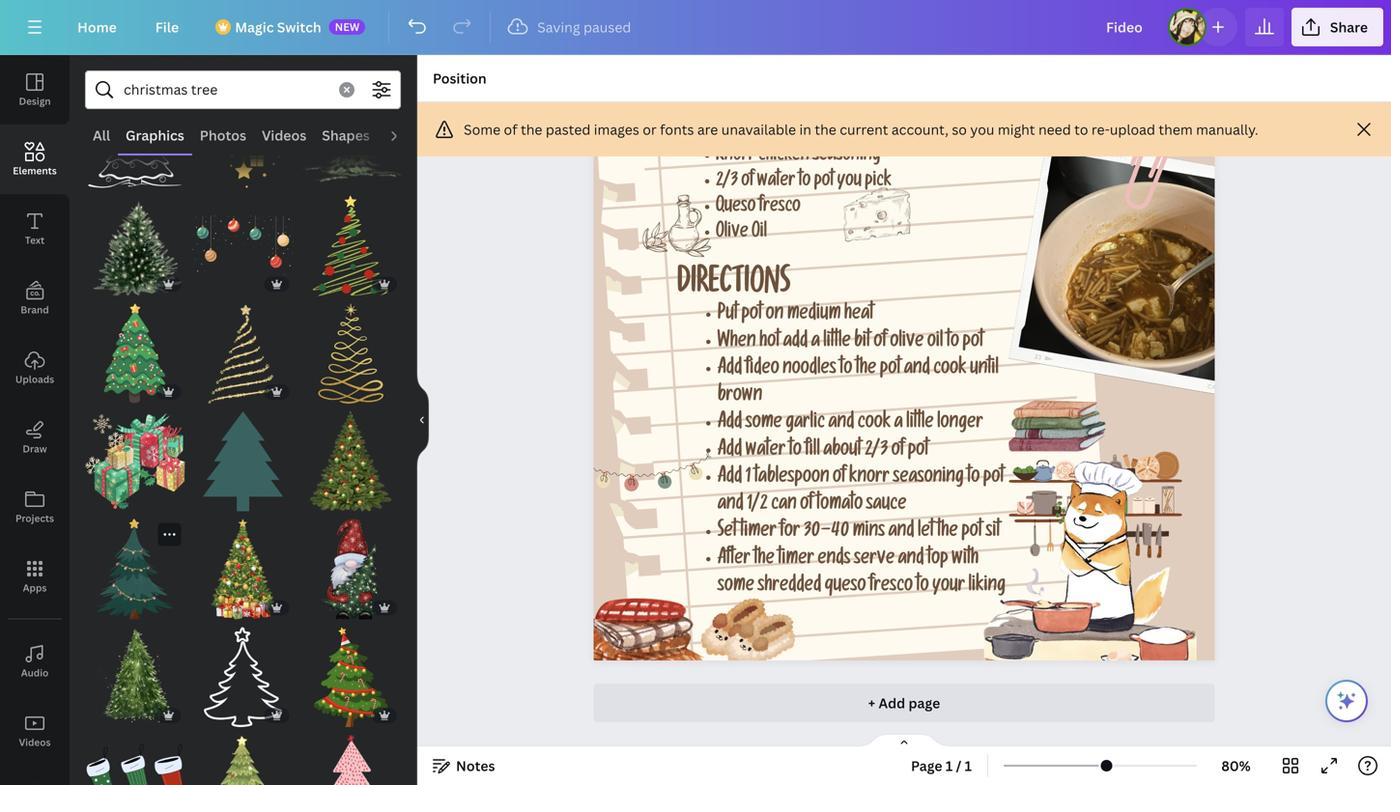 Task type: locate. For each thing, give the bounding box(es) containing it.
1
[[745, 469, 751, 489], [946, 757, 953, 775], [965, 757, 972, 775]]

audio right shapes button
[[385, 126, 424, 144]]

1 horizontal spatial seasoning
[[893, 469, 964, 489]]

a left longer
[[894, 414, 903, 435]]

1 vertical spatial videos
[[19, 736, 51, 749]]

saving paused status
[[499, 15, 641, 39]]

sit
[[986, 523, 1000, 543]]

2/3 up knorr
[[865, 442, 888, 462]]

audio button down apps
[[0, 627, 70, 696]]

shapes button
[[314, 117, 377, 154]]

add
[[718, 360, 742, 380], [718, 414, 742, 435], [718, 442, 742, 462], [718, 469, 742, 489], [879, 694, 905, 712]]

re-
[[1091, 120, 1110, 139]]

and down olive on the right top of the page
[[904, 360, 930, 380]]

0 vertical spatial videos
[[262, 126, 306, 144]]

water down chicken
[[757, 173, 795, 192]]

pot left sit
[[961, 523, 982, 543]]

of up queso
[[741, 173, 754, 192]]

/
[[956, 757, 961, 775]]

unavailable
[[721, 120, 796, 139]]

to down chicken
[[799, 173, 811, 192]]

1 vertical spatial some
[[718, 578, 754, 598]]

some down the brown
[[745, 414, 782, 435]]

0 vertical spatial you
[[970, 120, 994, 139]]

christmas decorations flat icon image
[[193, 88, 293, 188]]

0 horizontal spatial little
[[823, 333, 851, 353]]

to
[[1074, 120, 1088, 139], [799, 173, 811, 192], [947, 333, 959, 353], [840, 360, 852, 380], [789, 442, 802, 462], [967, 469, 980, 489], [916, 578, 929, 598]]

christmas tree with ornament image
[[301, 196, 401, 296]]

1 vertical spatial little
[[906, 414, 934, 435]]

and left top
[[898, 550, 924, 571]]

cook
[[933, 360, 967, 380], [858, 414, 891, 435]]

fresco up oil
[[759, 199, 801, 218]]

1 horizontal spatial a
[[894, 414, 903, 435]]

show pages image
[[858, 733, 951, 749]]

projects button
[[0, 472, 70, 542]]

water
[[757, 173, 795, 192], [745, 442, 786, 462]]

timer
[[740, 523, 777, 543], [778, 550, 814, 571]]

2/3
[[716, 173, 738, 192], [865, 442, 888, 462]]

1 horizontal spatial audio button
[[377, 117, 432, 154]]

0 horizontal spatial seasoning
[[813, 147, 881, 167]]

chicken
[[759, 147, 810, 167]]

page
[[911, 757, 942, 775]]

audio
[[385, 126, 424, 144], [21, 667, 49, 680]]

pot left pick
[[814, 173, 834, 192]]

2 horizontal spatial 1
[[965, 757, 972, 775]]

seasoning down some of the pasted images or fonts are unavailable in the current account, so you might need to re-upload them manually.
[[813, 147, 881, 167]]

1 inside put pot on medium heat when hot add a little bit of olive oil to pot add fideo noodles to the pot and cook until brown add some garlic and cook a little longer add water to fill about 2/3 of pot add 1 tablespoon of knorr seasoning to pot and 1/2 can of tomato sauce set timer for 30-40 mins and let the pot sit after the timer ends serve and top with some shredded queso fresco to your liking
[[745, 469, 751, 489]]

1 vertical spatial 2/3
[[865, 442, 888, 462]]

seasoning inside put pot on medium heat when hot add a little bit of olive oil to pot add fideo noodles to the pot and cook until brown add some garlic and cook a little longer add water to fill about 2/3 of pot add 1 tablespoon of knorr seasoning to pot and 1/2 can of tomato sauce set timer for 30-40 mins and let the pot sit after the timer ends serve and top with some shredded queso fresco to your liking
[[893, 469, 964, 489]]

side panel tab list
[[0, 55, 70, 785]]

0 horizontal spatial 1
[[745, 469, 751, 489]]

the
[[521, 120, 542, 139], [815, 120, 836, 139], [856, 360, 876, 380], [937, 523, 958, 543], [754, 550, 775, 571]]

current
[[840, 120, 888, 139]]

shredded
[[758, 578, 821, 598]]

of right bit at top right
[[874, 333, 887, 353]]

text
[[25, 234, 45, 247]]

little left longer
[[906, 414, 934, 435]]

1 left the /
[[946, 757, 953, 775]]

0 vertical spatial some
[[745, 414, 782, 435]]

pasted
[[546, 120, 591, 139]]

for
[[780, 523, 800, 543]]

share button
[[1291, 8, 1383, 46]]

main menu bar
[[0, 0, 1391, 55]]

christmas tree illustration image
[[301, 412, 401, 512]]

1 right the /
[[965, 757, 972, 775]]

hide image
[[416, 374, 429, 467]]

little left bit at top right
[[823, 333, 851, 353]]

1 vertical spatial water
[[745, 442, 786, 462]]

1 horizontal spatial timer
[[778, 550, 814, 571]]

40
[[831, 523, 849, 543]]

0 vertical spatial fresco
[[759, 199, 801, 218]]

aesthetic christmas tree image
[[193, 519, 293, 620]]

some of the pasted images or fonts are unavailable in the current account, so you might need to re-upload them manually.
[[464, 120, 1258, 139]]

timer down for
[[778, 550, 814, 571]]

Design title text field
[[1091, 8, 1160, 46]]

1 horizontal spatial fresco
[[869, 578, 913, 598]]

80%
[[1221, 757, 1251, 775]]

0 vertical spatial 2/3
[[716, 173, 738, 192]]

pot inside knorr chicken seasoning 2/3 of water to pot you pick queso fresco olive oil
[[814, 173, 834, 192]]

new
[[335, 19, 360, 34]]

0 vertical spatial seasoning
[[813, 147, 881, 167]]

pot right about
[[908, 442, 929, 462]]

oil
[[752, 224, 767, 244]]

0 horizontal spatial a
[[811, 333, 820, 353]]

1 horizontal spatial audio
[[385, 126, 424, 144]]

1 horizontal spatial videos button
[[254, 117, 314, 154]]

saving
[[537, 18, 580, 36]]

0 vertical spatial timer
[[740, 523, 777, 543]]

notes
[[456, 757, 495, 775]]

draw
[[23, 442, 47, 455]]

page
[[909, 694, 940, 712]]

0 vertical spatial little
[[823, 333, 851, 353]]

text button
[[0, 194, 70, 264]]

seasoning up the sauce
[[893, 469, 964, 489]]

slim decorated christmas tree image
[[85, 519, 185, 620]]

brand
[[21, 303, 49, 316]]

hot
[[759, 333, 780, 353]]

Search elements search field
[[124, 71, 327, 108]]

1 up 1/2
[[745, 469, 751, 489]]

decorated traditional christmas tree watercolor illustration image
[[85, 627, 185, 727]]

or
[[643, 120, 657, 139]]

0 horizontal spatial videos
[[19, 736, 51, 749]]

+
[[868, 694, 875, 712]]

0 vertical spatial water
[[757, 173, 795, 192]]

seasoning inside knorr chicken seasoning 2/3 of water to pot you pick queso fresco olive oil
[[813, 147, 881, 167]]

detailed textured handdrawn christmas gifts image
[[85, 412, 185, 512]]

queso
[[825, 578, 866, 598]]

1 vertical spatial you
[[837, 173, 862, 192]]

elements
[[13, 164, 57, 177]]

graphics button
[[118, 117, 192, 154]]

a right add
[[811, 333, 820, 353]]

fresco down 'serve'
[[869, 578, 913, 598]]

group
[[193, 88, 293, 188], [301, 88, 401, 188], [85, 184, 185, 296], [193, 196, 293, 296], [301, 196, 401, 296], [85, 292, 185, 404], [301, 292, 401, 404], [193, 304, 293, 404], [85, 400, 185, 512], [193, 400, 293, 512], [301, 400, 401, 512], [301, 508, 401, 620], [85, 519, 185, 620], [193, 519, 293, 620], [85, 616, 185, 727], [193, 616, 293, 727], [301, 616, 401, 727], [85, 724, 185, 785], [193, 724, 293, 785], [301, 724, 401, 785]]

and left let
[[888, 523, 914, 543]]

add inside button
[[879, 694, 905, 712]]

shapes
[[322, 126, 370, 144]]

1 horizontal spatial 2/3
[[865, 442, 888, 462]]

elements button
[[0, 125, 70, 194]]

about
[[823, 442, 861, 462]]

1 vertical spatial audio button
[[0, 627, 70, 696]]

a
[[811, 333, 820, 353], [894, 414, 903, 435]]

of right about
[[891, 442, 904, 462]]

0 vertical spatial cook
[[933, 360, 967, 380]]

to inside knorr chicken seasoning 2/3 of water to pot you pick queso fresco olive oil
[[799, 173, 811, 192]]

1 vertical spatial fresco
[[869, 578, 913, 598]]

videos button
[[254, 117, 314, 154], [0, 696, 70, 766]]

0 horizontal spatial audio button
[[0, 627, 70, 696]]

uploads button
[[0, 333, 70, 403]]

you right "so"
[[970, 120, 994, 139]]

your
[[932, 578, 965, 598]]

put pot on medium heat when hot add a little bit of olive oil to pot add fideo noodles to the pot and cook until brown add some garlic and cook a little longer add water to fill about 2/3 of pot add 1 tablespoon of knorr seasoning to pot and 1/2 can of tomato sauce set timer for 30-40 mins and let the pot sit after the timer ends serve and top with some shredded queso fresco to your liking
[[718, 306, 1006, 598]]

0 horizontal spatial fresco
[[759, 199, 801, 218]]

water up tablespoon
[[745, 442, 786, 462]]

0 vertical spatial a
[[811, 333, 820, 353]]

hand draw pink christmas tree image
[[301, 735, 401, 785]]

noodles
[[783, 360, 836, 380]]

cook down oil
[[933, 360, 967, 380]]

pot up until
[[963, 333, 983, 353]]

directions
[[677, 271, 790, 303]]

of right can
[[800, 496, 813, 516]]

water inside put pot on medium heat when hot add a little bit of olive oil to pot add fideo noodles to the pot and cook until brown add some garlic and cook a little longer add water to fill about 2/3 of pot add 1 tablespoon of knorr seasoning to pot and 1/2 can of tomato sauce set timer for 30-40 mins and let the pot sit after the timer ends serve and top with some shredded queso fresco to your liking
[[745, 442, 786, 462]]

you left pick
[[837, 173, 862, 192]]

brown
[[718, 387, 762, 407]]

0 horizontal spatial videos button
[[0, 696, 70, 766]]

the right in
[[815, 120, 836, 139]]

audio button right shapes
[[377, 117, 432, 154]]

can
[[771, 496, 797, 516]]

saving paused
[[537, 18, 631, 36]]

timer down 1/2
[[740, 523, 777, 543]]

garlic
[[786, 414, 825, 435]]

0 horizontal spatial audio
[[21, 667, 49, 680]]

0 horizontal spatial you
[[837, 173, 862, 192]]

need
[[1038, 120, 1071, 139]]

switch
[[277, 18, 321, 36]]

and
[[904, 360, 930, 380], [828, 414, 854, 435], [718, 496, 744, 516], [888, 523, 914, 543], [898, 550, 924, 571]]

file button
[[140, 8, 194, 46]]

1 vertical spatial audio
[[21, 667, 49, 680]]

christmas tree with star on top image
[[193, 735, 293, 785]]

0 vertical spatial audio button
[[377, 117, 432, 154]]

set
[[718, 523, 737, 543]]

put
[[718, 306, 738, 326]]

olive
[[890, 333, 924, 353]]

1 vertical spatial seasoning
[[893, 469, 964, 489]]

1 horizontal spatial little
[[906, 414, 934, 435]]

0 horizontal spatial cook
[[858, 414, 891, 435]]

and left 1/2
[[718, 496, 744, 516]]

0 horizontal spatial 2/3
[[716, 173, 738, 192]]

collage christmas carol christmas tree scene image
[[301, 88, 401, 188]]

so
[[952, 120, 967, 139]]

heat
[[844, 306, 874, 326]]

are
[[697, 120, 718, 139]]

0 vertical spatial audio
[[385, 126, 424, 144]]

audio button
[[377, 117, 432, 154], [0, 627, 70, 696]]

queso
[[716, 199, 756, 218]]

audio down apps
[[21, 667, 49, 680]]

cook up about
[[858, 414, 891, 435]]

of up the tomato
[[833, 469, 846, 489]]

to left fill
[[789, 442, 802, 462]]

olive oil hand drawn image
[[643, 195, 712, 257]]

some down after
[[718, 578, 754, 598]]

2/3 down the knorr
[[716, 173, 738, 192]]



Task type: describe. For each thing, give the bounding box(es) containing it.
apps
[[23, 582, 47, 595]]

0 horizontal spatial timer
[[740, 523, 777, 543]]

the right let
[[937, 523, 958, 543]]

knorr
[[716, 147, 755, 167]]

you inside knorr chicken seasoning 2/3 of water to pot you pick queso fresco olive oil
[[837, 173, 862, 192]]

the right after
[[754, 550, 775, 571]]

fill
[[805, 442, 820, 462]]

mins
[[853, 523, 885, 543]]

pot up sit
[[983, 469, 1004, 489]]

with
[[952, 550, 979, 571]]

0 vertical spatial videos button
[[254, 117, 314, 154]]

file
[[155, 18, 179, 36]]

christmas tree image
[[301, 627, 401, 727]]

1 vertical spatial cook
[[858, 414, 891, 435]]

of inside knorr chicken seasoning 2/3 of water to pot you pick queso fresco olive oil
[[741, 173, 754, 192]]

to right the noodles
[[840, 360, 852, 380]]

to right oil
[[947, 333, 959, 353]]

liking
[[968, 578, 1006, 598]]

fonts
[[660, 120, 694, 139]]

tablespoon
[[754, 469, 829, 489]]

design
[[19, 95, 51, 108]]

some
[[464, 120, 501, 139]]

sauce
[[866, 496, 907, 516]]

uploads
[[15, 373, 54, 386]]

canva assistant image
[[1335, 690, 1358, 713]]

oil
[[927, 333, 943, 353]]

1/2
[[747, 496, 768, 516]]

medium
[[787, 306, 841, 326]]

when
[[718, 333, 756, 353]]

1 vertical spatial timer
[[778, 550, 814, 571]]

to left your
[[916, 578, 929, 598]]

in
[[799, 120, 811, 139]]

of right some
[[504, 120, 517, 139]]

top
[[927, 550, 948, 571]]

2/3 inside knorr chicken seasoning 2/3 of water to pot you pick queso fresco olive oil
[[716, 173, 738, 192]]

1 horizontal spatial 1
[[946, 757, 953, 775]]

videos inside side panel tab list
[[19, 736, 51, 749]]

share
[[1330, 18, 1368, 36]]

account,
[[892, 120, 949, 139]]

1 horizontal spatial you
[[970, 120, 994, 139]]

paused
[[583, 18, 631, 36]]

buildable christmas backgrounds (with outline) stockings image
[[85, 735, 185, 785]]

fideo
[[745, 360, 779, 380]]

and up about
[[828, 414, 854, 435]]

pick
[[865, 173, 892, 192]]

tomato
[[816, 496, 863, 516]]

ends
[[818, 550, 851, 571]]

pot left on
[[741, 306, 762, 326]]

1 vertical spatial videos button
[[0, 696, 70, 766]]

fresco inside knorr chicken seasoning 2/3 of water to pot you pick queso fresco olive oil
[[759, 199, 801, 218]]

festive christmas tree image
[[85, 304, 185, 404]]

christmas tree without decoration image
[[193, 412, 293, 512]]

to left the re- at the top of the page
[[1074, 120, 1088, 139]]

home
[[77, 18, 117, 36]]

page 1 / 1
[[911, 757, 972, 775]]

notes button
[[425, 751, 503, 782]]

brand button
[[0, 264, 70, 333]]

draw button
[[0, 403, 70, 472]]

pot down olive on the right top of the page
[[880, 360, 901, 380]]

80% button
[[1205, 751, 1267, 782]]

longer
[[937, 414, 983, 435]]

knorr
[[849, 469, 890, 489]]

design button
[[0, 55, 70, 125]]

to down longer
[[967, 469, 980, 489]]

all
[[93, 126, 110, 144]]

them
[[1159, 120, 1193, 139]]

home link
[[62, 8, 132, 46]]

audio inside side panel tab list
[[21, 667, 49, 680]]

add
[[783, 333, 808, 353]]

water inside knorr chicken seasoning 2/3 of water to pot you pick queso fresco olive oil
[[757, 173, 795, 192]]

fresco inside put pot on medium heat when hot add a little bit of olive oil to pot add fideo noodles to the pot and cook until brown add some garlic and cook a little longer add water to fill about 2/3 of pot add 1 tablespoon of knorr seasoning to pot and 1/2 can of tomato sauce set timer for 30-40 mins and let the pot sit after the timer ends serve and top with some shredded queso fresco to your liking
[[869, 578, 913, 598]]

watercolor christmas tree image
[[85, 196, 185, 296]]

christmas tree ornament balls image
[[193, 196, 293, 296]]

knorr chicken seasoning 2/3 of water to pot you pick queso fresco olive oil
[[716, 147, 892, 244]]

position button
[[425, 63, 494, 94]]

magic
[[235, 18, 274, 36]]

1 horizontal spatial cook
[[933, 360, 967, 380]]

bit
[[854, 333, 870, 353]]

olive
[[716, 224, 748, 244]]

the down bit at top right
[[856, 360, 876, 380]]

images
[[594, 120, 639, 139]]

on
[[766, 306, 784, 326]]

2/3 inside put pot on medium heat when hot add a little bit of olive oil to pot add fideo noodles to the pot and cook until brown add some garlic and cook a little longer add water to fill about 2/3 of pot add 1 tablespoon of knorr seasoning to pot and 1/2 can of tomato sauce set timer for 30-40 mins and let the pot sit after the timer ends serve and top with some shredded queso fresco to your liking
[[865, 442, 888, 462]]

photos button
[[192, 117, 254, 154]]

until
[[970, 360, 999, 380]]

1 horizontal spatial videos
[[262, 126, 306, 144]]

magic switch
[[235, 18, 321, 36]]

apps button
[[0, 542, 70, 611]]

let
[[918, 523, 934, 543]]

manually.
[[1196, 120, 1258, 139]]

serve
[[854, 550, 895, 571]]

projects
[[15, 512, 54, 525]]

+ add page
[[868, 694, 940, 712]]

gold spiral christmas tree image
[[193, 304, 293, 404]]

upload
[[1110, 120, 1155, 139]]

swirl handdrawn pine tree christmas buildable gold foil holiday elements image
[[301, 304, 401, 404]]

+ add page button
[[594, 684, 1215, 723]]

the left pasted
[[521, 120, 542, 139]]

photos
[[200, 126, 246, 144]]

might
[[998, 120, 1035, 139]]

1 vertical spatial a
[[894, 414, 903, 435]]

after
[[718, 550, 751, 571]]

gnome holding a christmas tree image
[[301, 519, 401, 620]]



Task type: vqa. For each thing, say whether or not it's contained in the screenshot.
Design on the left of page
yes



